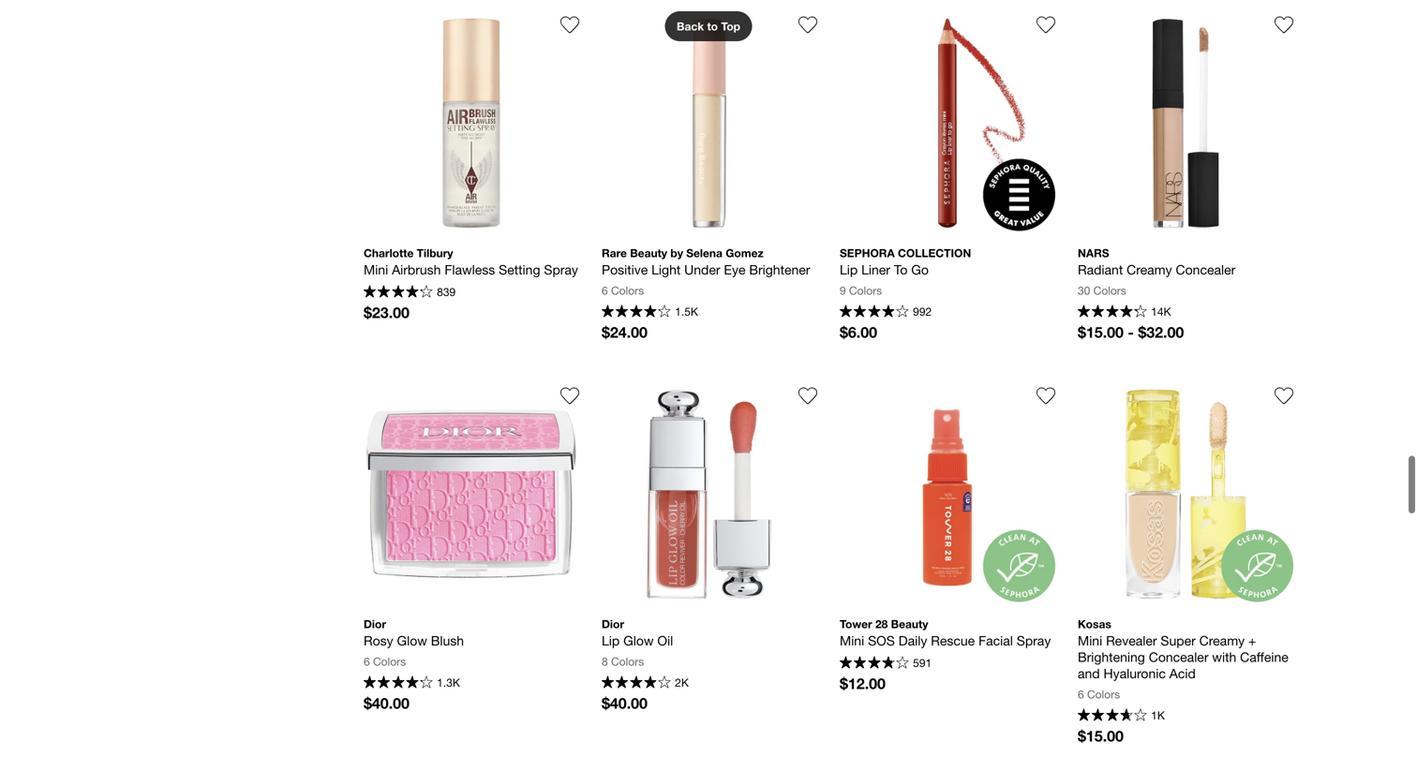 Task type: vqa. For each thing, say whether or not it's contained in the screenshot.
2.4K reviews element
no



Task type: describe. For each thing, give the bounding box(es) containing it.
facial
[[979, 633, 1013, 649]]

revealer
[[1106, 633, 1157, 649]]

992
[[913, 305, 932, 318]]

setting
[[499, 262, 540, 277]]

mini inside tower 28 beauty mini sos daily rescue facial spray
[[840, 633, 865, 649]]

9
[[840, 284, 846, 297]]

6 inside dior rosy glow blush 6 colors
[[364, 655, 370, 668]]

$15.00 - $32.00
[[1078, 323, 1184, 341]]

+
[[1249, 633, 1257, 649]]

lip inside sephora collection lip liner to go 9 colors
[[840, 262, 858, 277]]

airbrush
[[392, 262, 441, 277]]

4 stars element for lip glow oil
[[602, 676, 671, 691]]

and
[[1078, 666, 1100, 681]]

1k
[[1152, 709, 1165, 722]]

concealer inside nars radiant creamy concealer 30 colors
[[1176, 262, 1236, 277]]

sign in to love kosas - mini revealer super creamy + brightening concealer with caffeine and hyaluronic acid image
[[1275, 387, 1294, 405]]

lip inside dior lip glow oil 8 colors
[[602, 633, 620, 649]]

4 stars element up $12.00
[[840, 657, 909, 672]]

2k reviews element
[[675, 677, 689, 690]]

$32.00
[[1139, 323, 1184, 341]]

charlotte tilbury - mini airbrush flawless setting spray image
[[364, 15, 579, 231]]

591
[[913, 657, 932, 670]]

radiant
[[1078, 262, 1123, 277]]

839
[[437, 286, 456, 299]]

blush
[[431, 633, 464, 649]]

tower
[[840, 618, 873, 631]]

$12.00
[[840, 675, 886, 693]]

daily
[[899, 633, 928, 649]]

colors inside nars radiant creamy concealer 30 colors
[[1094, 284, 1127, 297]]

kosas
[[1078, 618, 1112, 631]]

kosas - mini revealer super creamy + brightening concealer with caffeine and hyaluronic acid image
[[1078, 387, 1294, 602]]

1k reviews element
[[1152, 709, 1165, 722]]

mini inside kosas mini revealer super creamy + brightening concealer with caffeine and hyaluronic acid 6 colors
[[1078, 633, 1103, 649]]

rare beauty by selena gomez - positive light under eye brightener image
[[602, 15, 818, 231]]

oil
[[658, 633, 673, 649]]

dior - lip glow oil image
[[602, 387, 818, 602]]

kosas mini revealer super creamy + brightening concealer with caffeine and hyaluronic acid 6 colors
[[1078, 618, 1293, 701]]

with
[[1213, 650, 1237, 665]]

acid
[[1170, 666, 1196, 681]]

under
[[685, 262, 721, 277]]

4 stars element for lip liner to go
[[840, 305, 909, 320]]

to
[[707, 20, 718, 33]]

sign in to love rare beauty by selena gomez - positive light under eye brightener image
[[799, 15, 818, 34]]

creamy inside nars radiant creamy concealer 30 colors
[[1127, 262, 1173, 277]]

4 stars element for positive light under eye brightener
[[602, 305, 671, 320]]

tower 28 beauty mini sos daily rescue facial spray
[[840, 618, 1051, 649]]

1.5k reviews element
[[675, 305, 698, 318]]

colors inside sephora collection lip liner to go 9 colors
[[849, 284, 882, 297]]

nars radiant creamy concealer 30 colors
[[1078, 246, 1236, 297]]

$23.00
[[364, 304, 410, 321]]

sign in to love tower 28 beauty - mini sos daily rescue facial spray image
[[1037, 387, 1056, 405]]

rosy
[[364, 633, 393, 649]]

charlotte
[[364, 246, 414, 260]]

dior - rosy glow blush image
[[364, 387, 579, 602]]

hyaluronic
[[1104, 666, 1166, 681]]

$24.00
[[602, 323, 648, 341]]

4.5 stars element
[[1078, 305, 1147, 320]]

6 inside kosas mini revealer super creamy + brightening concealer with caffeine and hyaluronic acid 6 colors
[[1078, 688, 1084, 701]]

sign in to love sephora collection - lip liner to go image
[[1037, 15, 1056, 34]]

spray inside charlotte tilbury mini airbrush flawless setting spray
[[544, 262, 578, 277]]

8
[[602, 655, 608, 668]]

glow for rosy
[[397, 633, 427, 649]]

sos
[[868, 633, 895, 649]]

colors inside dior lip glow oil 8 colors
[[611, 655, 644, 668]]

beauty inside rare beauty by selena gomez positive light under eye brightener 6 colors
[[630, 246, 668, 260]]

brightener
[[749, 262, 810, 277]]



Task type: locate. For each thing, give the bounding box(es) containing it.
4 stars element down the 8 at bottom
[[602, 676, 671, 691]]

0 horizontal spatial creamy
[[1127, 262, 1173, 277]]

concealer down super
[[1149, 650, 1209, 665]]

1 vertical spatial 6
[[364, 655, 370, 668]]

beauty
[[630, 246, 668, 260], [891, 618, 929, 631]]

0 vertical spatial spray
[[544, 262, 578, 277]]

1 glow from the left
[[397, 633, 427, 649]]

dior inside dior lip glow oil 8 colors
[[602, 618, 624, 631]]

tilbury
[[417, 246, 453, 260]]

brightening
[[1078, 650, 1146, 665]]

$40.00
[[364, 695, 410, 712], [602, 695, 648, 712]]

concealer inside kosas mini revealer super creamy + brightening concealer with caffeine and hyaluronic acid 6 colors
[[1149, 650, 1209, 665]]

liner
[[862, 262, 891, 277]]

3.5 stars element
[[1078, 709, 1147, 724]]

spray inside tower 28 beauty mini sos daily rescue facial spray
[[1017, 633, 1051, 649]]

glow
[[397, 633, 427, 649], [624, 633, 654, 649]]

colors right 9
[[849, 284, 882, 297]]

spray right setting
[[544, 262, 578, 277]]

dior inside dior rosy glow blush 6 colors
[[364, 618, 386, 631]]

1 horizontal spatial glow
[[624, 633, 654, 649]]

1 horizontal spatial spray
[[1017, 633, 1051, 649]]

0 vertical spatial lip
[[840, 262, 858, 277]]

dior up rosy
[[364, 618, 386, 631]]

dior
[[364, 618, 386, 631], [602, 618, 624, 631]]

beauty up daily
[[891, 618, 929, 631]]

creamy
[[1127, 262, 1173, 277], [1200, 633, 1245, 649]]

colors down rosy
[[373, 655, 406, 668]]

2 horizontal spatial mini
[[1078, 633, 1103, 649]]

colors up 4.5 stars element at the right top of the page
[[1094, 284, 1127, 297]]

glow inside dior lip glow oil 8 colors
[[624, 633, 654, 649]]

beauty inside tower 28 beauty mini sos daily rescue facial spray
[[891, 618, 929, 631]]

collection
[[898, 246, 972, 260]]

2k
[[675, 677, 689, 690]]

992 reviews element
[[913, 305, 932, 318]]

6 inside rare beauty by selena gomez positive light under eye brightener 6 colors
[[602, 284, 608, 297]]

30
[[1078, 284, 1091, 297]]

lip up the 8 at bottom
[[602, 633, 620, 649]]

0 vertical spatial $15.00
[[1078, 323, 1124, 341]]

dior for rosy
[[364, 618, 386, 631]]

concealer up $32.00
[[1176, 262, 1236, 277]]

1.3k
[[437, 677, 460, 690]]

1 horizontal spatial creamy
[[1200, 633, 1245, 649]]

go
[[912, 262, 929, 277]]

colors up 3.5 stars element in the bottom right of the page
[[1088, 688, 1121, 701]]

rare beauty by selena gomez positive light under eye brightener 6 colors
[[602, 246, 810, 297]]

14k
[[1152, 305, 1172, 318]]

1 $15.00 from the top
[[1078, 323, 1124, 341]]

sephora
[[840, 246, 895, 260]]

mini down kosas
[[1078, 633, 1103, 649]]

0 horizontal spatial glow
[[397, 633, 427, 649]]

2 $15.00 from the top
[[1078, 727, 1124, 745]]

4 stars element
[[364, 285, 433, 300], [602, 305, 671, 320], [840, 305, 909, 320], [840, 657, 909, 672], [364, 676, 433, 691], [602, 676, 671, 691]]

creamy up 14k
[[1127, 262, 1173, 277]]

0 horizontal spatial beauty
[[630, 246, 668, 260]]

colors down "positive"
[[611, 284, 644, 297]]

2 vertical spatial 6
[[1078, 688, 1084, 701]]

14k reviews element
[[1152, 305, 1172, 318]]

dior rosy glow blush 6 colors
[[364, 618, 464, 668]]

$40.00 down rosy
[[364, 695, 410, 712]]

4 stars element for rosy glow blush
[[364, 676, 433, 691]]

sign in to love charlotte tilbury - mini airbrush flawless setting spray image
[[561, 15, 579, 34]]

1 vertical spatial creamy
[[1200, 633, 1245, 649]]

positive
[[602, 262, 648, 277]]

mini
[[364, 262, 388, 277], [840, 633, 865, 649], [1078, 633, 1103, 649]]

creamy up with
[[1200, 633, 1245, 649]]

super
[[1161, 633, 1196, 649]]

mini down charlotte
[[364, 262, 388, 277]]

back to top
[[677, 20, 741, 33]]

colors inside rare beauty by selena gomez positive light under eye brightener 6 colors
[[611, 284, 644, 297]]

1 horizontal spatial $40.00
[[602, 695, 648, 712]]

4 stars element down dior rosy glow blush 6 colors
[[364, 676, 433, 691]]

$40.00 down the 8 at bottom
[[602, 695, 648, 712]]

dior for lip
[[602, 618, 624, 631]]

nars
[[1078, 246, 1110, 260]]

dior lip glow oil 8 colors
[[602, 618, 673, 668]]

caffeine
[[1241, 650, 1289, 665]]

1 horizontal spatial dior
[[602, 618, 624, 631]]

$15.00 down 4.5 stars element at the right top of the page
[[1078, 323, 1124, 341]]

top
[[721, 20, 741, 33]]

flawless
[[445, 262, 495, 277]]

0 vertical spatial concealer
[[1176, 262, 1236, 277]]

creamy inside kosas mini revealer super creamy + brightening concealer with caffeine and hyaluronic acid 6 colors
[[1200, 633, 1245, 649]]

$15.00
[[1078, 323, 1124, 341], [1078, 727, 1124, 745]]

0 horizontal spatial $40.00
[[364, 695, 410, 712]]

1 horizontal spatial beauty
[[891, 618, 929, 631]]

4 stars element up $6.00
[[840, 305, 909, 320]]

nars - radiant creamy concealer image
[[1078, 15, 1294, 231]]

colors right the 8 at bottom
[[611, 655, 644, 668]]

1.3k reviews element
[[437, 677, 460, 690]]

1 vertical spatial lip
[[602, 633, 620, 649]]

$15.00 down 3.5 stars element in the bottom right of the page
[[1078, 727, 1124, 745]]

-
[[1128, 323, 1134, 341]]

back to top button
[[665, 11, 752, 41]]

colors inside kosas mini revealer super creamy + brightening concealer with caffeine and hyaluronic acid 6 colors
[[1088, 688, 1121, 701]]

rescue
[[931, 633, 975, 649]]

0 horizontal spatial lip
[[602, 633, 620, 649]]

28
[[876, 618, 888, 631]]

sephora collection - lip liner to go image
[[840, 15, 1056, 231]]

eye
[[724, 262, 746, 277]]

$40.00 for rosy
[[364, 695, 410, 712]]

0 horizontal spatial dior
[[364, 618, 386, 631]]

lip up 9
[[840, 262, 858, 277]]

1 vertical spatial spray
[[1017, 633, 1051, 649]]

to
[[894, 262, 908, 277]]

colors
[[611, 284, 644, 297], [849, 284, 882, 297], [1094, 284, 1127, 297], [373, 655, 406, 668], [611, 655, 644, 668], [1088, 688, 1121, 701]]

beauty up light
[[630, 246, 668, 260]]

sign in to love nars - radiant creamy concealer image
[[1275, 15, 1294, 34]]

rare
[[602, 246, 627, 260]]

1.5k
[[675, 305, 698, 318]]

colors inside dior rosy glow blush 6 colors
[[373, 655, 406, 668]]

concealer
[[1176, 262, 1236, 277], [1149, 650, 1209, 665]]

sephora collection lip liner to go 9 colors
[[840, 246, 972, 297]]

light
[[652, 262, 681, 277]]

1 horizontal spatial mini
[[840, 633, 865, 649]]

2 dior from the left
[[602, 618, 624, 631]]

sign in to love dior - lip glow oil image
[[799, 387, 818, 405]]

6 down "positive"
[[602, 284, 608, 297]]

selena
[[687, 246, 723, 260]]

1 vertical spatial concealer
[[1149, 650, 1209, 665]]

$15.00 for $15.00 - $32.00
[[1078, 323, 1124, 341]]

6
[[602, 284, 608, 297], [364, 655, 370, 668], [1078, 688, 1084, 701]]

0 horizontal spatial 6
[[364, 655, 370, 668]]

1 vertical spatial $15.00
[[1078, 727, 1124, 745]]

839 reviews element
[[437, 286, 456, 299]]

2 glow from the left
[[624, 633, 654, 649]]

$40.00 for lip
[[602, 695, 648, 712]]

1 horizontal spatial 6
[[602, 284, 608, 297]]

6 down and
[[1078, 688, 1084, 701]]

6 down rosy
[[364, 655, 370, 668]]

$15.00 for $15.00
[[1078, 727, 1124, 745]]

$6.00
[[840, 323, 878, 341]]

tower 28 beauty - mini sos daily rescue facial spray image
[[840, 387, 1056, 602]]

0 horizontal spatial mini
[[364, 262, 388, 277]]

spray
[[544, 262, 578, 277], [1017, 633, 1051, 649]]

591 reviews element
[[913, 657, 932, 670]]

0 vertical spatial creamy
[[1127, 262, 1173, 277]]

1 vertical spatial beauty
[[891, 618, 929, 631]]

sign in to love dior - rosy glow blush image
[[561, 387, 579, 405]]

2 $40.00 from the left
[[602, 695, 648, 712]]

0 vertical spatial beauty
[[630, 246, 668, 260]]

2 horizontal spatial 6
[[1078, 688, 1084, 701]]

glow inside dior rosy glow blush 6 colors
[[397, 633, 427, 649]]

charlotte tilbury mini airbrush flawless setting spray
[[364, 246, 578, 277]]

mini inside charlotte tilbury mini airbrush flawless setting spray
[[364, 262, 388, 277]]

lip
[[840, 262, 858, 277], [602, 633, 620, 649]]

1 dior from the left
[[364, 618, 386, 631]]

back
[[677, 20, 704, 33]]

1 horizontal spatial lip
[[840, 262, 858, 277]]

glow for lip
[[624, 633, 654, 649]]

by
[[671, 246, 683, 260]]

0 horizontal spatial spray
[[544, 262, 578, 277]]

4 stars element up $24.00
[[602, 305, 671, 320]]

glow left oil
[[624, 633, 654, 649]]

spray right facial
[[1017, 633, 1051, 649]]

dior up the 8 at bottom
[[602, 618, 624, 631]]

gomez
[[726, 246, 764, 260]]

1 $40.00 from the left
[[364, 695, 410, 712]]

glow right rosy
[[397, 633, 427, 649]]

4 stars element up $23.00
[[364, 285, 433, 300]]

0 vertical spatial 6
[[602, 284, 608, 297]]

mini down tower
[[840, 633, 865, 649]]



